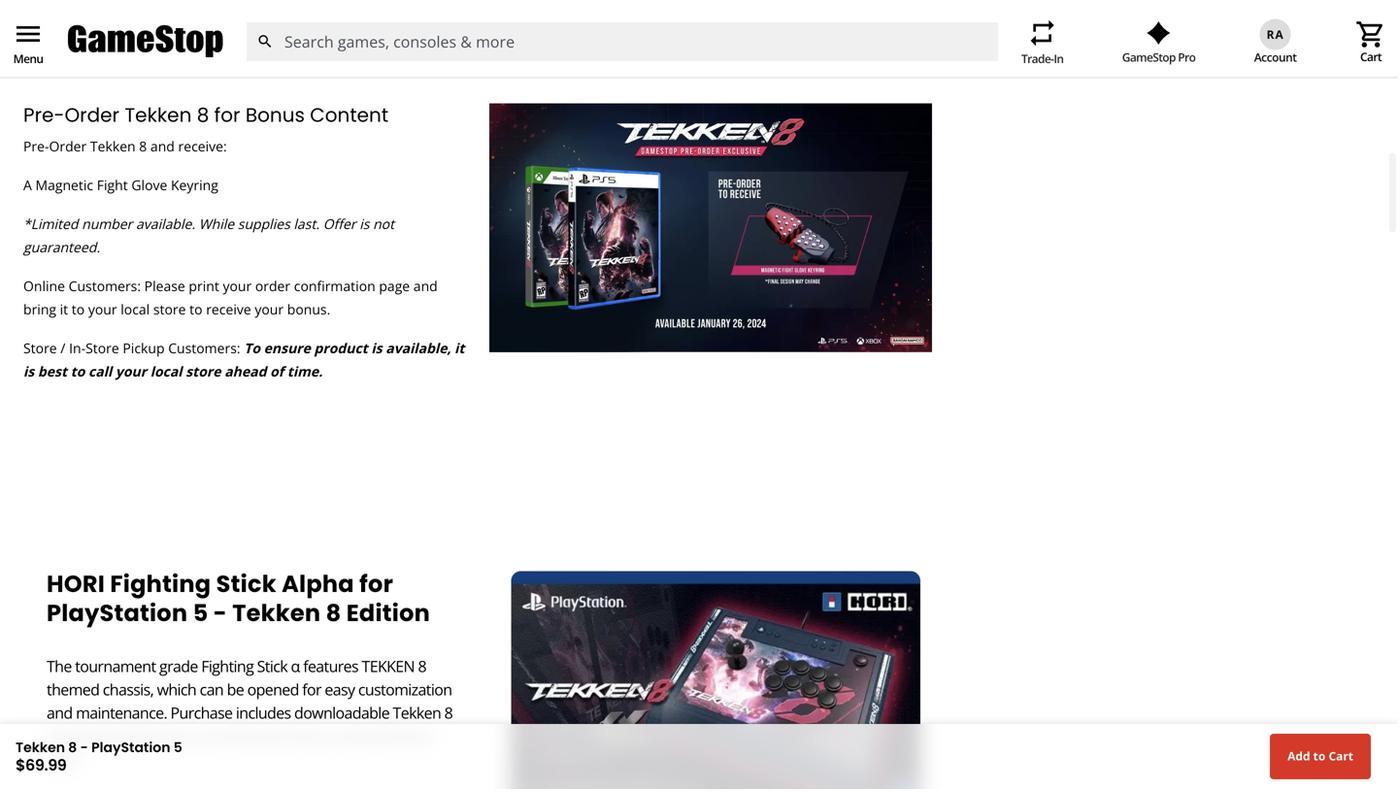 Task type: describe. For each thing, give the bounding box(es) containing it.
releases
[[436, 44, 490, 62]]

white
[[1255, 44, 1290, 62]]

order for track
[[1139, 44, 1175, 62]]

gamestop pro
[[1123, 49, 1196, 65]]

collectibles
[[713, 44, 783, 62]]

while
[[199, 214, 234, 233]]

glove
[[131, 176, 167, 194]]

ben
[[1228, 44, 1252, 62]]

track order link
[[1084, 44, 1175, 62]]

a magnetic fight glove keyring
[[23, 176, 218, 194]]

1 vertical spatial can
[[197, 726, 221, 747]]

stick inside the tournament grade fighting stick α features tekken 8 themed chassis, which can be opened for easy customization and maintenance. purchase includes downloadable tekken 8 top panel artwork you can print and use to customize your stick.
[[257, 656, 288, 677]]

bonus.
[[287, 300, 331, 318]]

Search games, consoles & more search field
[[285, 22, 964, 61]]

keyring
[[171, 176, 218, 194]]

8 inside hori fighting stick alpha for playstation 5 - tekken 8 edition
[[326, 597, 341, 630]]

print inside the tournament grade fighting stick α features tekken 8 themed chassis, which can be opened for easy customization and maintenance. purchase includes downloadable tekken 8 top panel artwork you can print and use to customize your stick.
[[224, 726, 256, 747]]

playstation inside hori fighting stick alpha for playstation 5 - tekken 8 edition
[[47, 597, 188, 630]]

pre- for owned
[[613, 44, 638, 62]]

day
[[190, 44, 214, 62]]

gamestop pro link
[[1123, 21, 1196, 65]]

product
[[314, 339, 368, 357]]

store right my
[[72, 44, 105, 62]]

add to cart
[[1288, 749, 1354, 765]]

trade-
[[1022, 50, 1054, 66]]

menu menu
[[13, 19, 44, 67]]

pickup
[[123, 339, 165, 357]]

tekken inside the tournament grade fighting stick α features tekken 8 themed chassis, which can be opened for easy customization and maintenance. purchase includes downloadable tekken 8 top panel artwork you can print and use to customize your stick.
[[393, 703, 441, 723]]

order for pre-
[[65, 101, 119, 128]]

features
[[303, 656, 358, 677]]

/
[[61, 339, 66, 357]]

pre-owned link
[[613, 44, 682, 62]]

customers: inside online customers: please print your order confirmation page and bring it to your local store to receive your bonus.
[[69, 277, 141, 295]]

bring
[[23, 300, 56, 318]]

consoles link
[[814, 44, 870, 62]]

owned
[[638, 44, 682, 62]]

your up store / in-store pickup customers:
[[88, 300, 117, 318]]

in-
[[69, 339, 86, 357]]

last.
[[294, 214, 320, 233]]

your inside the tournament grade fighting stick α features tekken 8 themed chassis, which can be opened for easy customization and maintenance. purchase includes downloadable tekken 8 top panel artwork you can print and use to customize your stick.
[[404, 726, 435, 747]]

- inside hori fighting stick alpha for playstation 5 - tekken 8 edition
[[213, 597, 227, 630]]

bonus inside pre-order tekken 8 for bonus content pre-order tekken 8 and receive:
[[246, 101, 305, 128]]

a
[[23, 176, 32, 194]]

your down order
[[255, 300, 284, 318]]

search
[[257, 33, 274, 50]]

and up 'top'
[[47, 703, 72, 723]]

for for alpha
[[360, 568, 393, 601]]

ra account
[[1255, 26, 1297, 65]]

same day delivery
[[152, 44, 267, 62]]

themed
[[47, 679, 99, 700]]

track
[[1104, 44, 1136, 62]]

to left receive
[[190, 300, 203, 318]]

is inside *limited number available. while supplies last. offer is not guaranteed.
[[360, 214, 370, 233]]

tekken 8 - playstation 5 $69.99
[[16, 739, 182, 776]]

opened
[[247, 679, 299, 700]]

1 vertical spatial customers:
[[168, 339, 240, 357]]

new releases
[[405, 44, 490, 62]]

1 vertical spatial is
[[371, 339, 382, 357]]

video games
[[901, 44, 982, 62]]

be
[[227, 679, 244, 700]]

ahead
[[225, 362, 267, 381]]

tekken 8 pre-order bonus image
[[490, 103, 932, 353]]

hori
[[47, 568, 105, 601]]

new
[[405, 44, 433, 62]]

cart inside button
[[1329, 749, 1354, 765]]

tekken
[[362, 656, 415, 677]]

same
[[152, 44, 187, 62]]

store up call
[[86, 339, 119, 357]]

collectibles link
[[713, 44, 783, 62]]

ensure
[[264, 339, 311, 357]]

of
[[270, 362, 284, 381]]

store left /
[[23, 339, 57, 357]]

store inside online customers: please print your order confirmation page and bring it to your local store to receive your bonus.
[[153, 300, 186, 318]]

shop my store link
[[16, 44, 105, 62]]

use
[[288, 726, 312, 747]]

top deals link
[[521, 44, 582, 62]]

tekken inside hori fighting stick alpha for playstation 5 - tekken 8 edition
[[232, 597, 321, 630]]

receive:
[[178, 137, 227, 155]]

order
[[255, 277, 291, 295]]

downloadable
[[294, 703, 390, 723]]

hori fighting stick alpha for playstation 5 - tekken 8 edition image
[[511, 572, 921, 790]]

2 vertical spatial order
[[49, 137, 87, 155]]

supplies
[[238, 214, 290, 233]]

*limited
[[23, 214, 78, 233]]

menu
[[13, 19, 44, 50]]

repeat trade-in
[[1022, 17, 1064, 66]]

and inside online customers: please print your order confirmation page and bring it to your local store to receive your bonus.
[[414, 277, 438, 295]]

page
[[379, 277, 410, 295]]

store right digital
[[341, 44, 374, 62]]

digital store link
[[299, 44, 374, 62]]

video games link
[[901, 44, 982, 62]]

to ensure product is available, it is best to call your local store ahead of time.
[[23, 339, 465, 381]]

in
[[1054, 50, 1064, 66]]

to inside button
[[1314, 749, 1326, 765]]

to inside the tournament grade fighting stick α features tekken 8 themed chassis, which can be opened for easy customization and maintenance. purchase includes downloadable tekken 8 top panel artwork you can print and use to customize your stick.
[[316, 726, 329, 747]]

digital
[[299, 44, 338, 62]]

time.
[[287, 362, 323, 381]]

gamestop pro icon image
[[1147, 21, 1171, 45]]

cart inside the shopping_cart cart
[[1361, 49, 1382, 65]]

- inside tekken 8 - playstation 5 $69.99
[[80, 739, 88, 758]]

your inside "to ensure product is available, it is best to call your local store ahead of time."
[[115, 362, 147, 381]]

local inside online customers: please print your order confirmation page and bring it to your local store to receive your bonus.
[[121, 300, 150, 318]]

search search field
[[246, 22, 999, 61]]

includes
[[236, 703, 291, 723]]



Task type: vqa. For each thing, say whether or not it's contained in the screenshot.
GAMESTOP CHARGING HEADSET STAND image in the top of the page
no



Task type: locate. For each thing, give the bounding box(es) containing it.
1 horizontal spatial cart
[[1361, 49, 1382, 65]]

games
[[939, 44, 982, 62]]

edition
[[346, 597, 430, 630]]

fighting inside the tournament grade fighting stick α features tekken 8 themed chassis, which can be opened for easy customization and maintenance. purchase includes downloadable tekken 8 top panel artwork you can print and use to customize your stick.
[[201, 656, 254, 677]]

1 vertical spatial store
[[186, 362, 221, 381]]

new releases link
[[405, 44, 490, 62]]

playstation up tournament
[[47, 597, 188, 630]]

0 horizontal spatial bonus
[[246, 101, 305, 128]]

cart right add
[[1329, 749, 1354, 765]]

and inside pre-order tekken 8 for bonus content pre-order tekken 8 and receive:
[[150, 137, 175, 155]]

2 vertical spatial for
[[302, 679, 321, 700]]

and
[[150, 137, 175, 155], [414, 277, 438, 295], [47, 703, 72, 723], [259, 726, 285, 747]]

8 up customization
[[418, 656, 426, 677]]

and right page
[[414, 277, 438, 295]]

print up receive
[[189, 277, 219, 295]]

shop
[[16, 44, 47, 62]]

to inside "to ensure product is available, it is best to call your local store ahead of time."
[[71, 362, 85, 381]]

1 vertical spatial for
[[360, 568, 393, 601]]

8 right "$69.99" at the bottom left
[[68, 739, 77, 758]]

0 vertical spatial stick
[[216, 568, 277, 601]]

center
[[1343, 44, 1383, 62]]

1 horizontal spatial bonus
[[391, 22, 565, 71]]

magnetic
[[35, 176, 93, 194]]

0 vertical spatial customers:
[[69, 277, 141, 295]]

stick
[[216, 568, 277, 601], [257, 656, 288, 677]]

customers: down receive
[[168, 339, 240, 357]]

0 vertical spatial is
[[360, 214, 370, 233]]

2 horizontal spatial is
[[371, 339, 382, 357]]

video
[[901, 44, 936, 62]]

2 vertical spatial is
[[23, 362, 34, 381]]

1 vertical spatial print
[[224, 726, 256, 747]]

your up receive
[[223, 277, 252, 295]]

tekken up α in the bottom left of the page
[[232, 597, 321, 630]]

5 right the artwork
[[174, 739, 182, 758]]

stick left 'alpha' in the bottom left of the page
[[216, 568, 277, 601]]

consoles
[[814, 44, 870, 62]]

0 vertical spatial print
[[189, 277, 219, 295]]

local down pickup
[[150, 362, 182, 381]]

pre-owned
[[613, 44, 682, 62]]

α
[[291, 656, 300, 677]]

maintenance.
[[76, 703, 167, 723]]

is
[[360, 214, 370, 233], [371, 339, 382, 357], [23, 362, 34, 381]]

playstation
[[47, 597, 188, 630], [91, 739, 170, 758]]

0 vertical spatial cart
[[1361, 49, 1382, 65]]

0 vertical spatial playstation
[[47, 597, 188, 630]]

0 vertical spatial it
[[60, 300, 68, 318]]

can down purchase
[[197, 726, 221, 747]]

grade
[[159, 656, 198, 677]]

8 up 'features'
[[326, 597, 341, 630]]

stick.
[[47, 749, 79, 770]]

top
[[47, 726, 69, 747]]

1 vertical spatial it
[[455, 339, 465, 357]]

tekken left panel
[[16, 739, 65, 758]]

8 inside tekken 8 - playstation 5 $69.99
[[68, 739, 77, 758]]

local inside "to ensure product is available, it is best to call your local store ahead of time."
[[150, 362, 182, 381]]

track order
[[1104, 44, 1175, 62]]

order
[[1139, 44, 1175, 62], [65, 101, 119, 128], [49, 137, 87, 155]]

0 vertical spatial fighting
[[110, 568, 211, 601]]

2 horizontal spatial for
[[360, 568, 393, 601]]

the
[[47, 656, 72, 677]]

0 horizontal spatial print
[[189, 277, 219, 295]]

the tournament grade fighting stick α features tekken 8 themed chassis, which can be opened for easy customization and maintenance. purchase includes downloadable tekken 8 top panel artwork you can print and use to customize your stick.
[[47, 656, 453, 770]]

ben white payload center link
[[1207, 44, 1383, 62]]

confirmation
[[294, 277, 376, 295]]

0 vertical spatial order
[[1139, 44, 1175, 62]]

gamestop image
[[68, 23, 223, 60]]

customers: down the guaranteed.
[[69, 277, 141, 295]]

0 horizontal spatial for
[[214, 101, 240, 128]]

0 vertical spatial store
[[153, 300, 186, 318]]

to right bring
[[72, 300, 85, 318]]

shop my store
[[16, 44, 105, 62]]

online customers: please print your order confirmation page and bring it to your local store to receive your bonus.
[[23, 277, 438, 318]]

tekken
[[125, 101, 192, 128], [90, 137, 136, 155], [232, 597, 321, 630], [393, 703, 441, 723], [16, 739, 65, 758]]

store inside "to ensure product is available, it is best to call your local store ahead of time."
[[186, 362, 221, 381]]

is left the best
[[23, 362, 34, 381]]

1 horizontal spatial -
[[213, 597, 227, 630]]

tournament
[[75, 656, 156, 677]]

8 up receive:
[[197, 101, 209, 128]]

1 vertical spatial bonus
[[246, 101, 305, 128]]

print inside online customers: please print your order confirmation page and bring it to your local store to receive your bonus.
[[189, 277, 219, 295]]

customize
[[333, 726, 401, 747]]

*limited number available. while supplies last. offer is not guaranteed.
[[23, 214, 394, 256]]

store / in-store pickup customers:
[[23, 339, 244, 357]]

- up be on the bottom left
[[213, 597, 227, 630]]

delivery
[[217, 44, 267, 62]]

ra
[[1267, 26, 1285, 42]]

digital store
[[299, 44, 374, 62]]

0 horizontal spatial customers:
[[69, 277, 141, 295]]

pro
[[1178, 49, 1196, 65]]

payload
[[1293, 44, 1340, 62]]

pre-
[[613, 44, 638, 62], [23, 101, 65, 128], [23, 137, 49, 155]]

0 vertical spatial 5
[[193, 597, 208, 630]]

account
[[1255, 49, 1297, 65]]

0 horizontal spatial 5
[[174, 739, 182, 758]]

1 vertical spatial local
[[150, 362, 182, 381]]

local
[[121, 300, 150, 318], [150, 362, 182, 381]]

fighting up be on the bottom left
[[201, 656, 254, 677]]

0 vertical spatial pre-
[[613, 44, 638, 62]]

0 vertical spatial for
[[214, 101, 240, 128]]

0 vertical spatial -
[[213, 597, 227, 630]]

8 down customization
[[445, 703, 453, 723]]

pre-order tekken 8 for bonus content pre-order tekken 8 and receive:
[[23, 101, 389, 155]]

0 horizontal spatial is
[[23, 362, 34, 381]]

alpha
[[282, 568, 354, 601]]

chassis,
[[103, 679, 154, 700]]

number
[[82, 214, 132, 233]]

can
[[200, 679, 223, 700], [197, 726, 221, 747]]

stick inside hori fighting stick alpha for playstation 5 - tekken 8 edition
[[216, 568, 277, 601]]

for inside the tournament grade fighting stick α features tekken 8 themed chassis, which can be opened for easy customization and maintenance. purchase includes downloadable tekken 8 top panel artwork you can print and use to customize your stick.
[[302, 679, 321, 700]]

5 up 'grade'
[[193, 597, 208, 630]]

1 vertical spatial playstation
[[91, 739, 170, 758]]

1 vertical spatial cart
[[1329, 749, 1354, 765]]

5 inside tekken 8 - playstation 5 $69.99
[[174, 739, 182, 758]]

5
[[193, 597, 208, 630], [174, 739, 182, 758]]

- right stick.
[[80, 739, 88, 758]]

pre- for order
[[23, 101, 65, 128]]

purchase
[[170, 703, 233, 723]]

1 vertical spatial fighting
[[201, 656, 254, 677]]

2 vertical spatial pre-
[[23, 137, 49, 155]]

1 horizontal spatial print
[[224, 726, 256, 747]]

repeat
[[1027, 17, 1058, 49]]

available.
[[136, 214, 195, 233]]

to left call
[[71, 362, 85, 381]]

receive
[[206, 300, 251, 318]]

is right product on the top
[[371, 339, 382, 357]]

$69.99
[[16, 754, 66, 776]]

0 vertical spatial bonus
[[391, 22, 565, 71]]

to
[[72, 300, 85, 318], [190, 300, 203, 318], [71, 362, 85, 381], [316, 726, 329, 747], [1314, 749, 1326, 765]]

shopping_cart cart
[[1356, 19, 1387, 65]]

tekken up receive:
[[125, 101, 192, 128]]

same day delivery link
[[152, 44, 267, 62]]

your down customization
[[404, 726, 435, 747]]

1 horizontal spatial 5
[[193, 597, 208, 630]]

hori fighting stick alpha for playstation 5 - tekken 8 edition
[[47, 568, 430, 630]]

playstation down maintenance.
[[91, 739, 170, 758]]

it right bring
[[60, 300, 68, 318]]

for inside pre-order tekken 8 for bonus content pre-order tekken 8 and receive:
[[214, 101, 240, 128]]

1 horizontal spatial is
[[360, 214, 370, 233]]

and left receive:
[[150, 137, 175, 155]]

for inside hori fighting stick alpha for playstation 5 - tekken 8 edition
[[360, 568, 393, 601]]

tekken inside tekken 8 - playstation 5 $69.99
[[16, 739, 65, 758]]

available,
[[386, 339, 451, 357]]

local down please
[[121, 300, 150, 318]]

to right add
[[1314, 749, 1326, 765]]

tekken down customization
[[393, 703, 441, 723]]

best
[[38, 362, 67, 381]]

store left 'ahead'
[[186, 362, 221, 381]]

1 vertical spatial -
[[80, 739, 88, 758]]

stick left α in the bottom left of the page
[[257, 656, 288, 677]]

call
[[88, 362, 112, 381]]

fighting up 'grade'
[[110, 568, 211, 601]]

fighting inside hori fighting stick alpha for playstation 5 - tekken 8 edition
[[110, 568, 211, 601]]

0 horizontal spatial it
[[60, 300, 68, 318]]

search button
[[246, 22, 285, 61]]

add to cart button
[[1271, 734, 1372, 780]]

content
[[310, 101, 389, 128]]

your down store / in-store pickup customers:
[[115, 362, 147, 381]]

5 inside hori fighting stick alpha for playstation 5 - tekken 8 edition
[[193, 597, 208, 630]]

1 vertical spatial order
[[65, 101, 119, 128]]

to right "use"
[[316, 726, 329, 747]]

store
[[72, 44, 105, 62], [341, 44, 374, 62], [23, 339, 57, 357], [86, 339, 119, 357]]

playstation inside tekken 8 - playstation 5 $69.99
[[91, 739, 170, 758]]

and down "includes"
[[259, 726, 285, 747]]

for left easy
[[302, 679, 321, 700]]

8 up glove
[[139, 137, 147, 155]]

1 vertical spatial stick
[[257, 656, 288, 677]]

store down please
[[153, 300, 186, 318]]

offer
[[323, 214, 356, 233]]

online
[[23, 277, 65, 295]]

0 vertical spatial local
[[121, 300, 150, 318]]

1 horizontal spatial it
[[455, 339, 465, 357]]

print down "includes"
[[224, 726, 256, 747]]

it inside "to ensure product is available, it is best to call your local store ahead of time."
[[455, 339, 465, 357]]

0 horizontal spatial cart
[[1329, 749, 1354, 765]]

for up receive:
[[214, 101, 240, 128]]

menu
[[13, 51, 43, 67]]

artwork
[[113, 726, 165, 747]]

1 vertical spatial pre-
[[23, 101, 65, 128]]

it inside online customers: please print your order confirmation page and bring it to your local store to receive your bonus.
[[60, 300, 68, 318]]

0 horizontal spatial -
[[80, 739, 88, 758]]

1 horizontal spatial customers:
[[168, 339, 240, 357]]

tekken up fight in the top of the page
[[90, 137, 136, 155]]

1 vertical spatial 5
[[174, 739, 182, 758]]

0 vertical spatial can
[[200, 679, 223, 700]]

for
[[214, 101, 240, 128], [360, 568, 393, 601], [302, 679, 321, 700]]

you
[[169, 726, 194, 747]]

is left not
[[360, 214, 370, 233]]

can left be on the bottom left
[[200, 679, 223, 700]]

customization
[[358, 679, 452, 700]]

easy
[[325, 679, 355, 700]]

shopping_cart
[[1356, 19, 1387, 50]]

for right 'alpha' in the bottom left of the page
[[360, 568, 393, 601]]

cart right payload
[[1361, 49, 1382, 65]]

1 horizontal spatial for
[[302, 679, 321, 700]]

customers:
[[69, 277, 141, 295], [168, 339, 240, 357]]

which
[[157, 679, 196, 700]]

it right available,
[[455, 339, 465, 357]]

guaranteed.
[[23, 238, 100, 256]]

for for 8
[[214, 101, 240, 128]]



